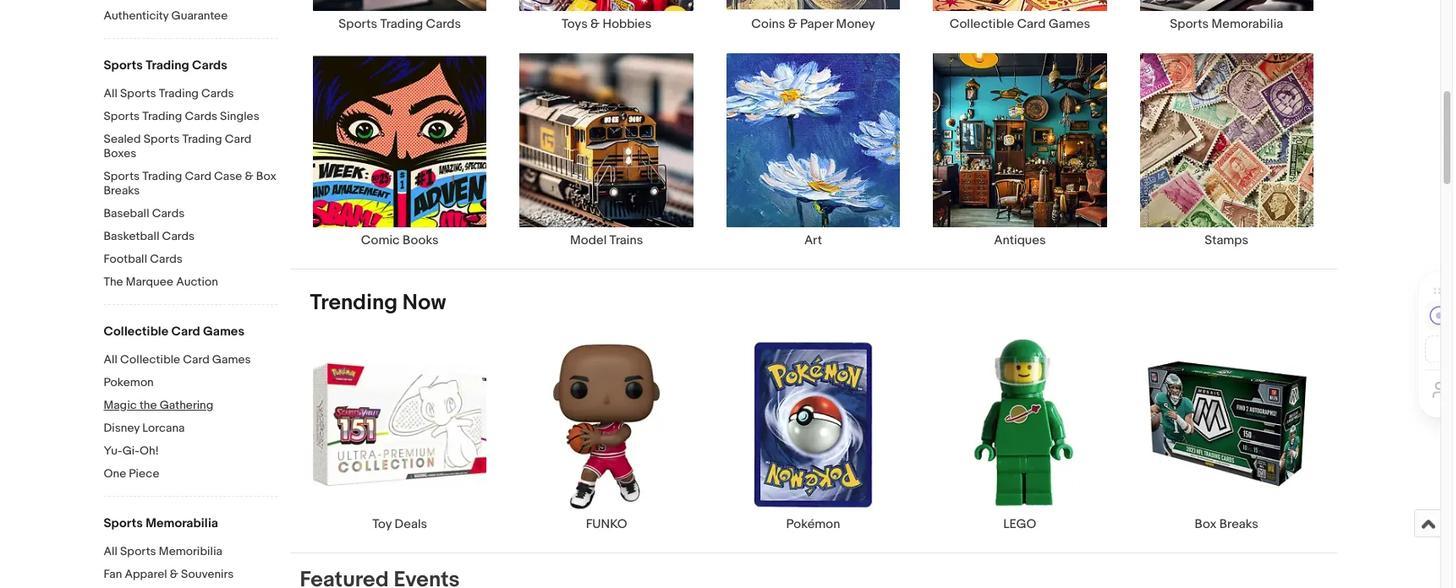 Task type: describe. For each thing, give the bounding box(es) containing it.
all collectible card games pokemon magic the gathering disney lorcana yu-gi-oh! one piece
[[104, 353, 251, 481]]

sports trading cards link
[[297, 0, 503, 32]]

guarantee
[[171, 8, 228, 23]]

0 vertical spatial sports memorabilia
[[1170, 16, 1284, 32]]

box inside box breaks link
[[1195, 517, 1217, 533]]

disney lorcana link
[[104, 421, 277, 437]]

football
[[104, 252, 147, 267]]

collectible card games link
[[917, 0, 1124, 32]]

1 vertical spatial sports memorabilia
[[104, 516, 218, 532]]

sealed sports trading card boxes link
[[104, 132, 277, 162]]

yu-
[[104, 444, 122, 459]]

art link
[[710, 53, 917, 248]]

one
[[104, 467, 126, 481]]

toy deals link
[[297, 337, 503, 533]]

1 horizontal spatial breaks
[[1220, 517, 1259, 533]]

magic
[[104, 399, 137, 413]]

fan
[[104, 568, 122, 582]]

toys
[[562, 16, 588, 32]]

memoribilia
[[159, 545, 222, 559]]

sports trading cards inside sports trading cards link
[[339, 16, 461, 32]]

boxes
[[104, 146, 137, 161]]

lego
[[1004, 517, 1037, 533]]

sports inside sports memorabilia link
[[1170, 16, 1209, 32]]

gi-
[[122, 444, 140, 459]]

sports inside all sports memoribilia fan apparel & souvenirs
[[120, 545, 156, 559]]

singles
[[220, 109, 260, 124]]

trains
[[610, 232, 643, 248]]

model
[[570, 232, 607, 248]]

toy
[[372, 517, 392, 533]]

baseball cards link
[[104, 206, 277, 223]]

all sports memoribilia fan apparel & souvenirs
[[104, 545, 234, 582]]

0 vertical spatial memorabilia
[[1212, 16, 1284, 32]]

trending
[[310, 290, 398, 316]]

souvenirs
[[181, 568, 234, 582]]

& inside "all sports trading cards sports trading cards singles sealed sports trading card boxes sports trading card case & box breaks baseball cards basketball cards football cards the marquee auction"
[[245, 169, 254, 184]]

baseball
[[104, 206, 149, 221]]

all collectible card games link
[[104, 353, 277, 369]]

pokémon link
[[710, 337, 917, 533]]

basketball
[[104, 229, 159, 244]]

yu-gi-oh! link
[[104, 444, 277, 460]]

football cards link
[[104, 252, 277, 268]]

model trains link
[[503, 53, 710, 248]]

pokemon link
[[104, 376, 277, 392]]

coins & paper money link
[[710, 0, 917, 32]]

0 horizontal spatial collectible card games
[[104, 324, 245, 340]]

the marquee auction link
[[104, 275, 277, 291]]

all for all sports memoribilia fan apparel & souvenirs
[[104, 545, 118, 559]]

antiques link
[[917, 53, 1124, 248]]

stamps
[[1205, 232, 1249, 248]]

apparel
[[125, 568, 167, 582]]

lego link
[[917, 337, 1124, 533]]

trading inside sports trading cards link
[[380, 16, 423, 32]]

coins
[[752, 16, 785, 32]]

fan apparel & souvenirs link
[[104, 568, 277, 584]]

authenticity guarantee link
[[104, 8, 277, 25]]

games inside collectible card games link
[[1049, 16, 1091, 32]]

box breaks
[[1195, 517, 1259, 533]]

funko
[[586, 517, 627, 533]]

the
[[104, 275, 123, 289]]

antiques
[[994, 232, 1046, 248]]

comic books link
[[297, 53, 503, 248]]



Task type: vqa. For each thing, say whether or not it's contained in the screenshot.
THE MODEL
yes



Task type: locate. For each thing, give the bounding box(es) containing it.
collectible
[[950, 16, 1015, 32], [104, 324, 169, 340], [120, 353, 180, 367]]

basketball cards link
[[104, 229, 277, 245]]

0 vertical spatial breaks
[[104, 184, 140, 198]]

pokemon
[[104, 376, 154, 390]]

funko link
[[503, 337, 710, 533]]

& inside all sports memoribilia fan apparel & souvenirs
[[170, 568, 178, 582]]

all
[[104, 86, 118, 101], [104, 353, 118, 367], [104, 545, 118, 559]]

sports trading card case & box breaks link
[[104, 169, 277, 200]]

auction
[[176, 275, 218, 289]]

0 horizontal spatial sports trading cards
[[104, 58, 228, 74]]

paper
[[800, 16, 834, 32]]

all for all sports trading cards sports trading cards singles sealed sports trading card boxes sports trading card case & box breaks baseball cards basketball cards football cards the marquee auction
[[104, 86, 118, 101]]

breaks inside "all sports trading cards sports trading cards singles sealed sports trading card boxes sports trading card case & box breaks baseball cards basketball cards football cards the marquee auction"
[[104, 184, 140, 198]]

2 vertical spatial collectible
[[120, 353, 180, 367]]

sports memorabilia link
[[1124, 0, 1330, 32]]

card inside 'all collectible card games pokemon magic the gathering disney lorcana yu-gi-oh! one piece'
[[183, 353, 210, 367]]

1 horizontal spatial sports trading cards
[[339, 16, 461, 32]]

box inside "all sports trading cards sports trading cards singles sealed sports trading card boxes sports trading card case & box breaks baseball cards basketball cards football cards the marquee auction"
[[256, 169, 277, 184]]

3 all from the top
[[104, 545, 118, 559]]

collectible card games
[[950, 16, 1091, 32], [104, 324, 245, 340]]

all sports memoribilia link
[[104, 545, 277, 561]]

stamps link
[[1124, 53, 1330, 248]]

collectible inside 'all collectible card games pokemon magic the gathering disney lorcana yu-gi-oh! one piece'
[[120, 353, 180, 367]]

all sports trading cards link
[[104, 86, 277, 102]]

all up pokemon
[[104, 353, 118, 367]]

box
[[256, 169, 277, 184], [1195, 517, 1217, 533]]

1 vertical spatial collectible
[[104, 324, 169, 340]]

games inside 'all collectible card games pokemon magic the gathering disney lorcana yu-gi-oh! one piece'
[[212, 353, 251, 367]]

1 vertical spatial collectible card games
[[104, 324, 245, 340]]

& right the toys
[[591, 16, 600, 32]]

now
[[403, 290, 446, 316]]

trading
[[380, 16, 423, 32], [146, 58, 189, 74], [159, 86, 199, 101], [142, 109, 182, 124], [182, 132, 222, 146], [142, 169, 182, 184]]

piece
[[129, 467, 159, 481]]

magic the gathering link
[[104, 399, 277, 415]]

1 vertical spatial memorabilia
[[146, 516, 218, 532]]

&
[[591, 16, 600, 32], [788, 16, 798, 32], [245, 169, 254, 184], [170, 568, 178, 582]]

0 vertical spatial games
[[1049, 16, 1091, 32]]

case
[[214, 169, 242, 184]]

toys & hobbies
[[562, 16, 652, 32]]

& left paper
[[788, 16, 798, 32]]

trending now
[[310, 290, 446, 316]]

1 horizontal spatial sports memorabilia
[[1170, 16, 1284, 32]]

sealed
[[104, 132, 141, 146]]

books
[[403, 232, 439, 248]]

comic
[[361, 232, 400, 248]]

1 vertical spatial sports trading cards
[[104, 58, 228, 74]]

sports
[[339, 16, 377, 32], [1170, 16, 1209, 32], [104, 58, 143, 74], [120, 86, 156, 101], [104, 109, 140, 124], [144, 132, 180, 146], [104, 169, 140, 184], [104, 516, 143, 532], [120, 545, 156, 559]]

2 vertical spatial games
[[212, 353, 251, 367]]

oh!
[[140, 444, 159, 459]]

0 horizontal spatial sports memorabilia
[[104, 516, 218, 532]]

toy deals
[[372, 517, 427, 533]]

1 horizontal spatial box
[[1195, 517, 1217, 533]]

& down all sports memoribilia link
[[170, 568, 178, 582]]

cards inside sports trading cards link
[[426, 16, 461, 32]]

comic books
[[361, 232, 439, 248]]

2 all from the top
[[104, 353, 118, 367]]

coins & paper money
[[752, 16, 875, 32]]

0 vertical spatial collectible card games
[[950, 16, 1091, 32]]

model trains
[[570, 232, 643, 248]]

1 horizontal spatial memorabilia
[[1212, 16, 1284, 32]]

0 vertical spatial collectible
[[950, 16, 1015, 32]]

1 all from the top
[[104, 86, 118, 101]]

the
[[140, 399, 157, 413]]

& right case
[[245, 169, 254, 184]]

sports trading cards
[[339, 16, 461, 32], [104, 58, 228, 74]]

pokémon
[[787, 517, 840, 533]]

1 vertical spatial breaks
[[1220, 517, 1259, 533]]

box breaks link
[[1124, 337, 1330, 533]]

toys & hobbies link
[[503, 0, 710, 32]]

breaks
[[104, 184, 140, 198], [1220, 517, 1259, 533]]

0 vertical spatial sports trading cards
[[339, 16, 461, 32]]

authenticity guarantee
[[104, 8, 228, 23]]

all inside "all sports trading cards sports trading cards singles sealed sports trading card boxes sports trading card case & box breaks baseball cards basketball cards football cards the marquee auction"
[[104, 86, 118, 101]]

cards
[[426, 16, 461, 32], [192, 58, 228, 74], [201, 86, 234, 101], [185, 109, 217, 124], [152, 206, 185, 221], [162, 229, 195, 244], [150, 252, 183, 267]]

sports inside sports trading cards link
[[339, 16, 377, 32]]

authenticity
[[104, 8, 169, 23]]

0 vertical spatial box
[[256, 169, 277, 184]]

one piece link
[[104, 467, 277, 483]]

lorcana
[[142, 421, 185, 436]]

all sports trading cards sports trading cards singles sealed sports trading card boxes sports trading card case & box breaks baseball cards basketball cards football cards the marquee auction
[[104, 86, 277, 289]]

1 vertical spatial box
[[1195, 517, 1217, 533]]

money
[[836, 16, 875, 32]]

all up fan
[[104, 545, 118, 559]]

1 horizontal spatial collectible card games
[[950, 16, 1091, 32]]

art
[[805, 232, 822, 248]]

1 vertical spatial all
[[104, 353, 118, 367]]

& inside "link"
[[788, 16, 798, 32]]

marquee
[[126, 275, 174, 289]]

0 vertical spatial all
[[104, 86, 118, 101]]

gathering
[[160, 399, 213, 413]]

0 horizontal spatial breaks
[[104, 184, 140, 198]]

1 vertical spatial games
[[203, 324, 245, 340]]

0 horizontal spatial box
[[256, 169, 277, 184]]

sports memorabilia
[[1170, 16, 1284, 32], [104, 516, 218, 532]]

memorabilia
[[1212, 16, 1284, 32], [146, 516, 218, 532]]

all for all collectible card games pokemon magic the gathering disney lorcana yu-gi-oh! one piece
[[104, 353, 118, 367]]

disney
[[104, 421, 140, 436]]

sports trading cards singles link
[[104, 109, 277, 125]]

all inside 'all collectible card games pokemon magic the gathering disney lorcana yu-gi-oh! one piece'
[[104, 353, 118, 367]]

2 vertical spatial all
[[104, 545, 118, 559]]

hobbies
[[603, 16, 652, 32]]

0 horizontal spatial memorabilia
[[146, 516, 218, 532]]

card
[[1017, 16, 1046, 32], [225, 132, 251, 146], [185, 169, 211, 184], [171, 324, 200, 340], [183, 353, 210, 367]]

all up sealed
[[104, 86, 118, 101]]

deals
[[395, 517, 427, 533]]

all inside all sports memoribilia fan apparel & souvenirs
[[104, 545, 118, 559]]



